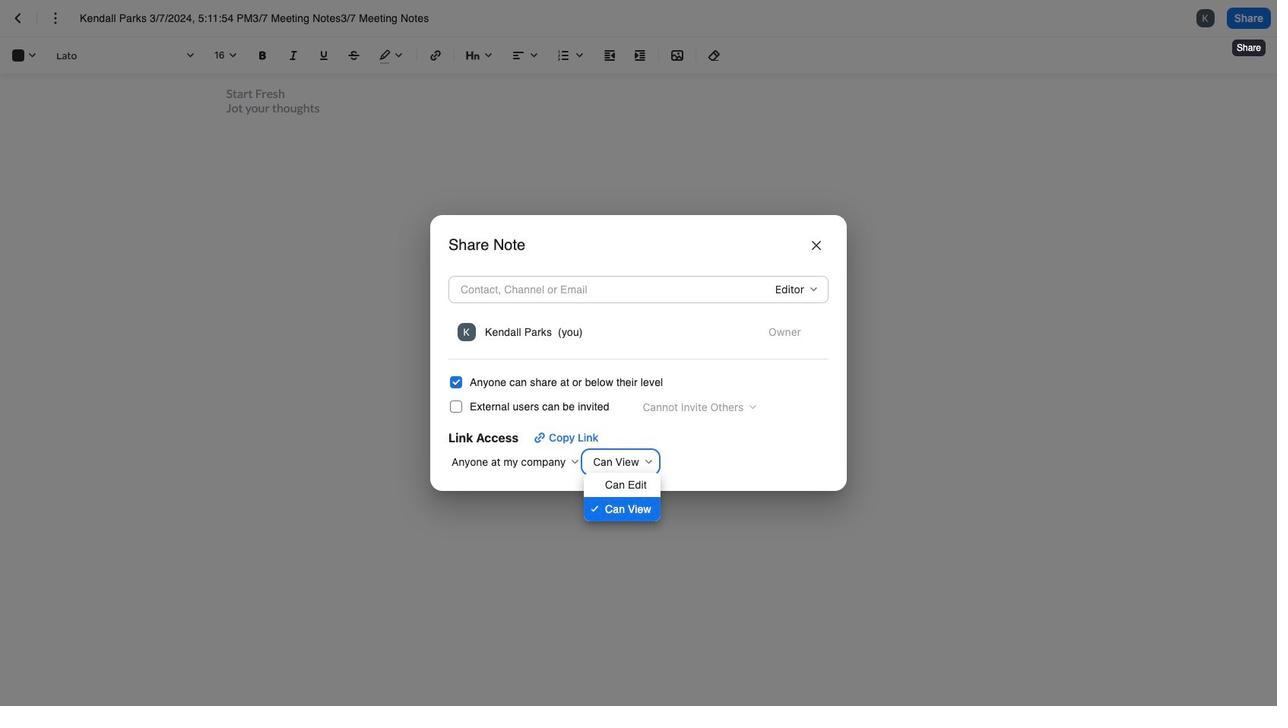 Task type: describe. For each thing, give the bounding box(es) containing it.
insert image image
[[669, 46, 687, 65]]

clear style image
[[706, 46, 724, 65]]

kendall parks image
[[458, 324, 476, 342]]

copy link image
[[531, 429, 549, 447]]

strikethrough image
[[345, 46, 364, 65]]

link image
[[427, 46, 445, 65]]

bold image
[[254, 46, 272, 65]]

decrease indent image
[[601, 46, 619, 65]]



Task type: vqa. For each thing, say whether or not it's contained in the screenshot.
tooltip
yes



Task type: locate. For each thing, give the bounding box(es) containing it.
close image
[[812, 241, 822, 250]]

increase indent image
[[631, 46, 650, 65]]

tooltip
[[1232, 29, 1268, 58]]

all notes image
[[9, 9, 27, 27]]

None text field
[[80, 11, 457, 26]]

menu item
[[455, 319, 823, 346]]

list box
[[584, 473, 661, 522]]

None field
[[584, 452, 658, 473]]

italic image
[[284, 46, 303, 65]]

option
[[584, 473, 661, 497]]

dialog
[[431, 215, 847, 491]]

1 vertical spatial permission image
[[760, 322, 820, 343]]

0 vertical spatial permission image
[[767, 279, 823, 301]]

underline image
[[315, 46, 333, 65]]

permission image
[[767, 279, 823, 301], [760, 322, 820, 343]]



